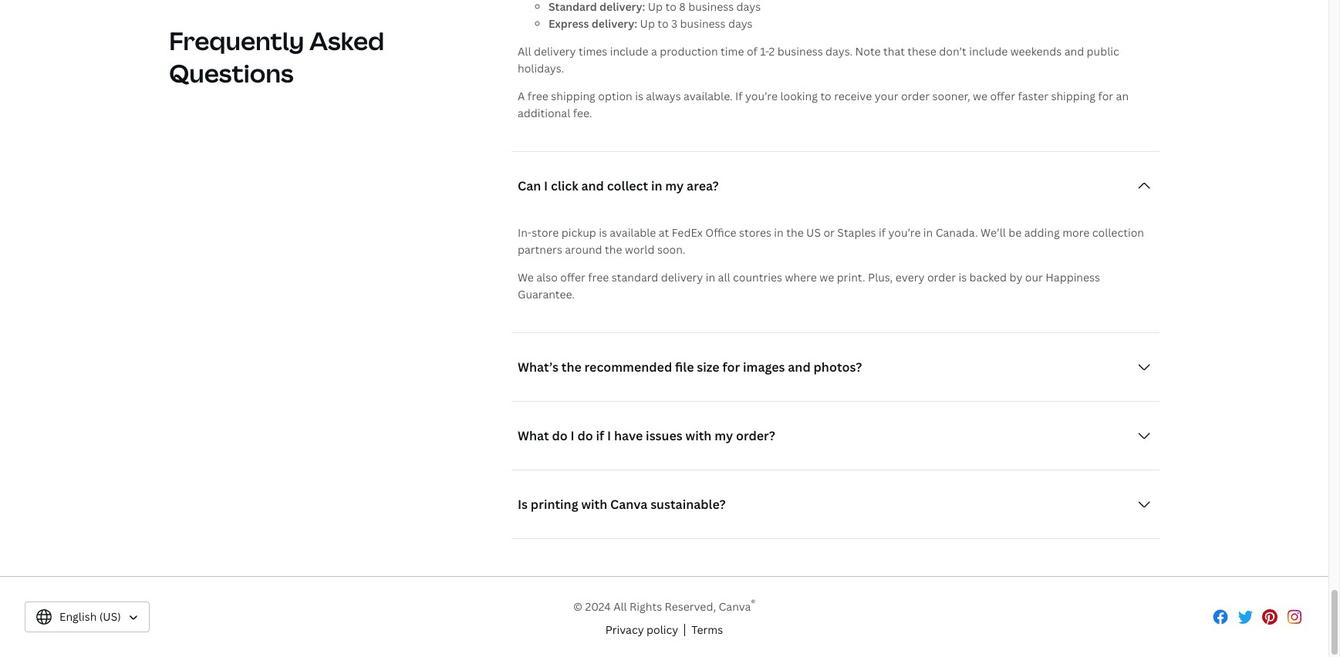 Task type: describe. For each thing, give the bounding box(es) containing it.
my inside dropdown button
[[666, 177, 684, 194]]

can i click and collect in my area? button
[[512, 170, 1160, 201]]

is inside a free shipping option is always available. if you're looking to receive your order sooner, we offer faster shipping for an additional fee.
[[635, 89, 644, 103]]

free inside a free shipping option is always available. if you're looking to receive your order sooner, we offer faster shipping for an additional fee.
[[528, 89, 549, 103]]

receive
[[834, 89, 872, 103]]

in-
[[518, 225, 532, 240]]

all inside all delivery times include a production time of 1-2 business days. note that these don't include weekends and public holidays.
[[518, 44, 531, 59]]

if inside in-store pickup is available at fedex office stores in the us or staples if you're in canada. we'll be adding more collection partners around the world soon.
[[879, 225, 886, 240]]

policy
[[647, 623, 679, 638]]

2 do from the left
[[578, 427, 593, 444]]

®
[[751, 598, 756, 610]]

that
[[884, 44, 905, 59]]

around
[[565, 242, 602, 257]]

questions
[[169, 56, 294, 90]]

what's the recommended file size for images and photos?
[[518, 359, 862, 376]]

have
[[614, 427, 643, 444]]

all
[[718, 270, 731, 285]]

collect
[[607, 177, 648, 194]]

with inside dropdown button
[[581, 496, 608, 513]]

0 vertical spatial the
[[787, 225, 804, 240]]

additional
[[518, 106, 571, 120]]

where
[[785, 270, 817, 285]]

note
[[856, 44, 881, 59]]

free inside we also offer free standard delivery in all countries where we print. plus, every order is backed by our happiness guarantee.
[[588, 270, 609, 285]]

business inside all delivery times include a production time of 1-2 business days. note that these don't include weekends and public holidays.
[[778, 44, 823, 59]]

English (US) button
[[25, 602, 150, 633]]

1 shipping from the left
[[551, 89, 596, 103]]

countries
[[733, 270, 783, 285]]

express delivery: up to 3 business days
[[549, 16, 753, 31]]

we also offer free standard delivery in all countries where we print. plus, every order is backed by our happiness guarantee.
[[518, 270, 1101, 302]]

faster
[[1018, 89, 1049, 103]]

stores
[[739, 225, 772, 240]]

up
[[640, 16, 655, 31]]

click
[[551, 177, 579, 194]]

to inside a free shipping option is always available. if you're looking to receive your order sooner, we offer faster shipping for an additional fee.
[[821, 89, 832, 103]]

your
[[875, 89, 899, 103]]

our
[[1026, 270, 1043, 285]]

delivery:
[[592, 16, 638, 31]]

plus,
[[868, 270, 893, 285]]

in inside dropdown button
[[651, 177, 663, 194]]

days
[[729, 16, 753, 31]]

privacy
[[606, 623, 644, 638]]

soon.
[[657, 242, 686, 257]]

1 vertical spatial the
[[605, 242, 622, 257]]

more
[[1063, 225, 1090, 240]]

privacy policy link
[[606, 622, 679, 639]]

asked
[[309, 24, 385, 57]]

us
[[807, 225, 821, 240]]

all delivery times include a production time of 1-2 business days. note that these don't include weekends and public holidays.
[[518, 44, 1120, 76]]

english (us)
[[59, 610, 121, 624]]

1-
[[760, 44, 769, 59]]

is printing with canva sustainable?
[[518, 496, 726, 513]]

an
[[1116, 89, 1129, 103]]

times
[[579, 44, 608, 59]]

sustainable?
[[651, 496, 726, 513]]

photos?
[[814, 359, 862, 376]]

be
[[1009, 225, 1022, 240]]

privacy policy
[[606, 623, 679, 638]]

all inside © 2024 all rights reserved, canva ®
[[614, 600, 627, 615]]

available.
[[684, 89, 733, 103]]

we inside we also offer free standard delivery in all countries where we print. plus, every order is backed by our happiness guarantee.
[[820, 270, 834, 285]]

office
[[706, 225, 737, 240]]

or
[[824, 225, 835, 240]]

and inside all delivery times include a production time of 1-2 business days. note that these don't include weekends and public holidays.
[[1065, 44, 1084, 59]]

size
[[697, 359, 720, 376]]

we'll
[[981, 225, 1006, 240]]

pickup
[[562, 225, 596, 240]]

a free shipping option is always available. if you're looking to receive your order sooner, we offer faster shipping for an additional fee.
[[518, 89, 1129, 120]]

canva inside © 2024 all rights reserved, canva ®
[[719, 600, 751, 615]]

in inside we also offer free standard delivery in all countries where we print. plus, every order is backed by our happiness guarantee.
[[706, 270, 716, 285]]

by
[[1010, 270, 1023, 285]]

for inside a free shipping option is always available. if you're looking to receive your order sooner, we offer faster shipping for an additional fee.
[[1099, 89, 1114, 103]]

printing
[[531, 496, 579, 513]]

print.
[[837, 270, 866, 285]]

0 horizontal spatial business
[[680, 16, 726, 31]]

order inside we also offer free standard delivery in all countries where we print. plus, every order is backed by our happiness guarantee.
[[928, 270, 956, 285]]

offer inside a free shipping option is always available. if you're looking to receive your order sooner, we offer faster shipping for an additional fee.
[[991, 89, 1016, 103]]

public
[[1087, 44, 1120, 59]]

images
[[743, 359, 785, 376]]

the inside dropdown button
[[562, 359, 582, 376]]

recommended
[[585, 359, 672, 376]]

guarantee.
[[518, 287, 575, 302]]

at
[[659, 225, 669, 240]]

2 horizontal spatial i
[[607, 427, 611, 444]]

option
[[598, 89, 633, 103]]

store
[[532, 225, 559, 240]]

don't
[[939, 44, 967, 59]]

in-store pickup is available at fedex office stores in the us or staples if you're in canada. we'll be adding more collection partners around the world soon.
[[518, 225, 1145, 257]]



Task type: locate. For each thing, give the bounding box(es) containing it.
to right looking
[[821, 89, 832, 103]]

1 horizontal spatial include
[[970, 44, 1008, 59]]

you're
[[746, 89, 778, 103], [889, 225, 921, 240]]

in left canada. at the right top of the page
[[924, 225, 933, 240]]

2
[[769, 44, 775, 59]]

©
[[573, 600, 583, 615]]

1 vertical spatial if
[[596, 427, 605, 444]]

1 horizontal spatial the
[[605, 242, 622, 257]]

delivery inside we also offer free standard delivery in all countries where we print. plus, every order is backed by our happiness guarantee.
[[661, 270, 703, 285]]

0 vertical spatial free
[[528, 89, 549, 103]]

time
[[721, 44, 744, 59]]

business
[[680, 16, 726, 31], [778, 44, 823, 59]]

can i click and collect in my area?
[[518, 177, 719, 194]]

1 vertical spatial you're
[[889, 225, 921, 240]]

backed
[[970, 270, 1007, 285]]

(us)
[[99, 610, 121, 624]]

english
[[59, 610, 97, 624]]

shipping
[[551, 89, 596, 103], [1051, 89, 1096, 103]]

if
[[879, 225, 886, 240], [596, 427, 605, 444]]

1 horizontal spatial for
[[1099, 89, 1114, 103]]

1 vertical spatial canva
[[719, 600, 751, 615]]

1 horizontal spatial offer
[[991, 89, 1016, 103]]

and inside dropdown button
[[581, 177, 604, 194]]

what do i do if i have issues with my order?
[[518, 427, 776, 444]]

order right your
[[901, 89, 930, 103]]

if left have
[[596, 427, 605, 444]]

0 horizontal spatial include
[[610, 44, 649, 59]]

is
[[635, 89, 644, 103], [599, 225, 607, 240], [959, 270, 967, 285]]

my left area?
[[666, 177, 684, 194]]

we left the print.
[[820, 270, 834, 285]]

0 horizontal spatial shipping
[[551, 89, 596, 103]]

we right the sooner,
[[973, 89, 988, 103]]

happiness
[[1046, 270, 1101, 285]]

canva
[[610, 496, 648, 513], [719, 600, 751, 615]]

0 horizontal spatial is
[[599, 225, 607, 240]]

express
[[549, 16, 589, 31]]

i right what
[[571, 427, 575, 444]]

and left public
[[1065, 44, 1084, 59]]

and right click
[[581, 177, 604, 194]]

1 horizontal spatial do
[[578, 427, 593, 444]]

1 vertical spatial all
[[614, 600, 627, 615]]

all
[[518, 44, 531, 59], [614, 600, 627, 615]]

1 horizontal spatial business
[[778, 44, 823, 59]]

1 vertical spatial offer
[[560, 270, 586, 285]]

0 vertical spatial for
[[1099, 89, 1114, 103]]

weekends
[[1011, 44, 1062, 59]]

0 vertical spatial if
[[879, 225, 886, 240]]

do left have
[[578, 427, 593, 444]]

0 vertical spatial is
[[635, 89, 644, 103]]

offer
[[991, 89, 1016, 103], [560, 270, 586, 285]]

1 horizontal spatial we
[[973, 89, 988, 103]]

and
[[1065, 44, 1084, 59], [581, 177, 604, 194], [788, 359, 811, 376]]

staples
[[838, 225, 876, 240]]

for left an
[[1099, 89, 1114, 103]]

these
[[908, 44, 937, 59]]

days.
[[826, 44, 853, 59]]

with right issues
[[686, 427, 712, 444]]

1 vertical spatial business
[[778, 44, 823, 59]]

with right printing
[[581, 496, 608, 513]]

1 horizontal spatial if
[[879, 225, 886, 240]]

0 vertical spatial with
[[686, 427, 712, 444]]

0 vertical spatial offer
[[991, 89, 1016, 103]]

always
[[646, 89, 681, 103]]

rights
[[630, 600, 662, 615]]

is right pickup
[[599, 225, 607, 240]]

issues
[[646, 427, 683, 444]]

in right stores
[[774, 225, 784, 240]]

0 horizontal spatial to
[[658, 16, 669, 31]]

we
[[973, 89, 988, 103], [820, 270, 834, 285]]

1 include from the left
[[610, 44, 649, 59]]

the down available
[[605, 242, 622, 257]]

canva inside dropdown button
[[610, 496, 648, 513]]

canva left sustainable?
[[610, 496, 648, 513]]

the right the what's
[[562, 359, 582, 376]]

order
[[901, 89, 930, 103], [928, 270, 956, 285]]

1 vertical spatial my
[[715, 427, 733, 444]]

0 horizontal spatial you're
[[746, 89, 778, 103]]

collection
[[1093, 225, 1145, 240]]

1 vertical spatial for
[[723, 359, 740, 376]]

2 horizontal spatial and
[[1065, 44, 1084, 59]]

free right a
[[528, 89, 549, 103]]

0 horizontal spatial the
[[562, 359, 582, 376]]

we
[[518, 270, 534, 285]]

we inside a free shipping option is always available. if you're looking to receive your order sooner, we offer faster shipping for an additional fee.
[[973, 89, 988, 103]]

offer right also at the left top of page
[[560, 270, 586, 285]]

you're right the if
[[746, 89, 778, 103]]

what
[[518, 427, 549, 444]]

1 vertical spatial to
[[821, 89, 832, 103]]

1 horizontal spatial shipping
[[1051, 89, 1096, 103]]

1 horizontal spatial all
[[614, 600, 627, 615]]

for right size
[[723, 359, 740, 376]]

what's the recommended file size for images and photos? button
[[512, 352, 1160, 383]]

3
[[671, 16, 678, 31]]

2 vertical spatial and
[[788, 359, 811, 376]]

for inside dropdown button
[[723, 359, 740, 376]]

is inside we also offer free standard delivery in all countries where we print. plus, every order is backed by our happiness guarantee.
[[959, 270, 967, 285]]

frequently asked questions
[[169, 24, 385, 90]]

adding
[[1025, 225, 1060, 240]]

what do i do if i have issues with my order? button
[[512, 420, 1160, 451]]

0 vertical spatial you're
[[746, 89, 778, 103]]

offer left faster
[[991, 89, 1016, 103]]

available
[[610, 225, 656, 240]]

fedex
[[672, 225, 703, 240]]

0 horizontal spatial free
[[528, 89, 549, 103]]

i right can at the left top
[[544, 177, 548, 194]]

canva up terms
[[719, 600, 751, 615]]

1 horizontal spatial canva
[[719, 600, 751, 615]]

0 horizontal spatial offer
[[560, 270, 586, 285]]

offer inside we also offer free standard delivery in all countries where we print. plus, every order is backed by our happiness guarantee.
[[560, 270, 586, 285]]

sooner,
[[933, 89, 971, 103]]

delivery down soon.
[[661, 270, 703, 285]]

area?
[[687, 177, 719, 194]]

1 horizontal spatial delivery
[[661, 270, 703, 285]]

business right 3
[[680, 16, 726, 31]]

1 do from the left
[[552, 427, 568, 444]]

standard
[[612, 270, 659, 285]]

partners
[[518, 242, 563, 257]]

0 vertical spatial we
[[973, 89, 988, 103]]

2 horizontal spatial is
[[959, 270, 967, 285]]

fee.
[[573, 106, 592, 120]]

1 horizontal spatial you're
[[889, 225, 921, 240]]

every
[[896, 270, 925, 285]]

looking
[[781, 89, 818, 103]]

in
[[651, 177, 663, 194], [774, 225, 784, 240], [924, 225, 933, 240], [706, 270, 716, 285]]

order right the every
[[928, 270, 956, 285]]

include
[[610, 44, 649, 59], [970, 44, 1008, 59]]

delivery up holidays.
[[534, 44, 576, 59]]

is right the option
[[635, 89, 644, 103]]

1 vertical spatial delivery
[[661, 270, 703, 285]]

and inside dropdown button
[[788, 359, 811, 376]]

reserved,
[[665, 600, 716, 615]]

0 vertical spatial order
[[901, 89, 930, 103]]

2024
[[585, 600, 611, 615]]

a
[[651, 44, 657, 59]]

file
[[675, 359, 694, 376]]

delivery
[[534, 44, 576, 59], [661, 270, 703, 285]]

0 vertical spatial business
[[680, 16, 726, 31]]

is
[[518, 496, 528, 513]]

do right what
[[552, 427, 568, 444]]

0 horizontal spatial my
[[666, 177, 684, 194]]

of
[[747, 44, 758, 59]]

1 horizontal spatial with
[[686, 427, 712, 444]]

1 vertical spatial and
[[581, 177, 604, 194]]

if right staples
[[879, 225, 886, 240]]

you're inside in-store pickup is available at fedex office stores in the us or staples if you're in canada. we'll be adding more collection partners around the world soon.
[[889, 225, 921, 240]]

shipping up fee.
[[551, 89, 596, 103]]

0 horizontal spatial i
[[544, 177, 548, 194]]

2 horizontal spatial the
[[787, 225, 804, 240]]

can
[[518, 177, 541, 194]]

1 vertical spatial we
[[820, 270, 834, 285]]

0 horizontal spatial canva
[[610, 496, 648, 513]]

free down around
[[588, 270, 609, 285]]

is inside in-store pickup is available at fedex office stores in the us or staples if you're in canada. we'll be adding more collection partners around the world soon.
[[599, 225, 607, 240]]

1 horizontal spatial is
[[635, 89, 644, 103]]

with inside dropdown button
[[686, 427, 712, 444]]

1 vertical spatial free
[[588, 270, 609, 285]]

order?
[[736, 427, 776, 444]]

1 horizontal spatial my
[[715, 427, 733, 444]]

0 horizontal spatial for
[[723, 359, 740, 376]]

in right collect
[[651, 177, 663, 194]]

1 horizontal spatial free
[[588, 270, 609, 285]]

1 vertical spatial order
[[928, 270, 956, 285]]

you're inside a free shipping option is always available. if you're looking to receive your order sooner, we offer faster shipping for an additional fee.
[[746, 89, 778, 103]]

include right don't at the right of the page
[[970, 44, 1008, 59]]

a
[[518, 89, 525, 103]]

1 horizontal spatial i
[[571, 427, 575, 444]]

also
[[537, 270, 558, 285]]

my
[[666, 177, 684, 194], [715, 427, 733, 444]]

if inside dropdown button
[[596, 427, 605, 444]]

in left all
[[706, 270, 716, 285]]

0 horizontal spatial and
[[581, 177, 604, 194]]

if
[[736, 89, 743, 103]]

and right images
[[788, 359, 811, 376]]

1 horizontal spatial to
[[821, 89, 832, 103]]

0 vertical spatial my
[[666, 177, 684, 194]]

2 vertical spatial is
[[959, 270, 967, 285]]

shipping right faster
[[1051, 89, 1096, 103]]

1 vertical spatial is
[[599, 225, 607, 240]]

is printing with canva sustainable? button
[[512, 489, 1160, 520]]

include left a
[[610, 44, 649, 59]]

2 shipping from the left
[[1051, 89, 1096, 103]]

all up holidays.
[[518, 44, 531, 59]]

2 vertical spatial the
[[562, 359, 582, 376]]

is left backed
[[959, 270, 967, 285]]

0 horizontal spatial if
[[596, 427, 605, 444]]

order inside a free shipping option is always available. if you're looking to receive your order sooner, we offer faster shipping for an additional fee.
[[901, 89, 930, 103]]

0 horizontal spatial all
[[518, 44, 531, 59]]

0 horizontal spatial with
[[581, 496, 608, 513]]

0 vertical spatial and
[[1065, 44, 1084, 59]]

delivery inside all delivery times include a production time of 1-2 business days. note that these don't include weekends and public holidays.
[[534, 44, 576, 59]]

2 include from the left
[[970, 44, 1008, 59]]

for
[[1099, 89, 1114, 103], [723, 359, 740, 376]]

the left us
[[787, 225, 804, 240]]

© 2024 all rights reserved, canva ®
[[573, 598, 756, 615]]

1 vertical spatial with
[[581, 496, 608, 513]]

0 vertical spatial all
[[518, 44, 531, 59]]

you're up the every
[[889, 225, 921, 240]]

free
[[528, 89, 549, 103], [588, 270, 609, 285]]

business right 2
[[778, 44, 823, 59]]

terms
[[692, 623, 723, 638]]

0 horizontal spatial we
[[820, 270, 834, 285]]

0 vertical spatial delivery
[[534, 44, 576, 59]]

0 vertical spatial to
[[658, 16, 669, 31]]

1 horizontal spatial and
[[788, 359, 811, 376]]

world
[[625, 242, 655, 257]]

0 vertical spatial canva
[[610, 496, 648, 513]]

i left have
[[607, 427, 611, 444]]

0 horizontal spatial do
[[552, 427, 568, 444]]

my inside dropdown button
[[715, 427, 733, 444]]

what's
[[518, 359, 559, 376]]

my left order?
[[715, 427, 733, 444]]

i inside dropdown button
[[544, 177, 548, 194]]

0 horizontal spatial delivery
[[534, 44, 576, 59]]

to
[[658, 16, 669, 31], [821, 89, 832, 103]]

to left 3
[[658, 16, 669, 31]]

all right 2024
[[614, 600, 627, 615]]



Task type: vqa. For each thing, say whether or not it's contained in the screenshot.
leftmost offer
yes



